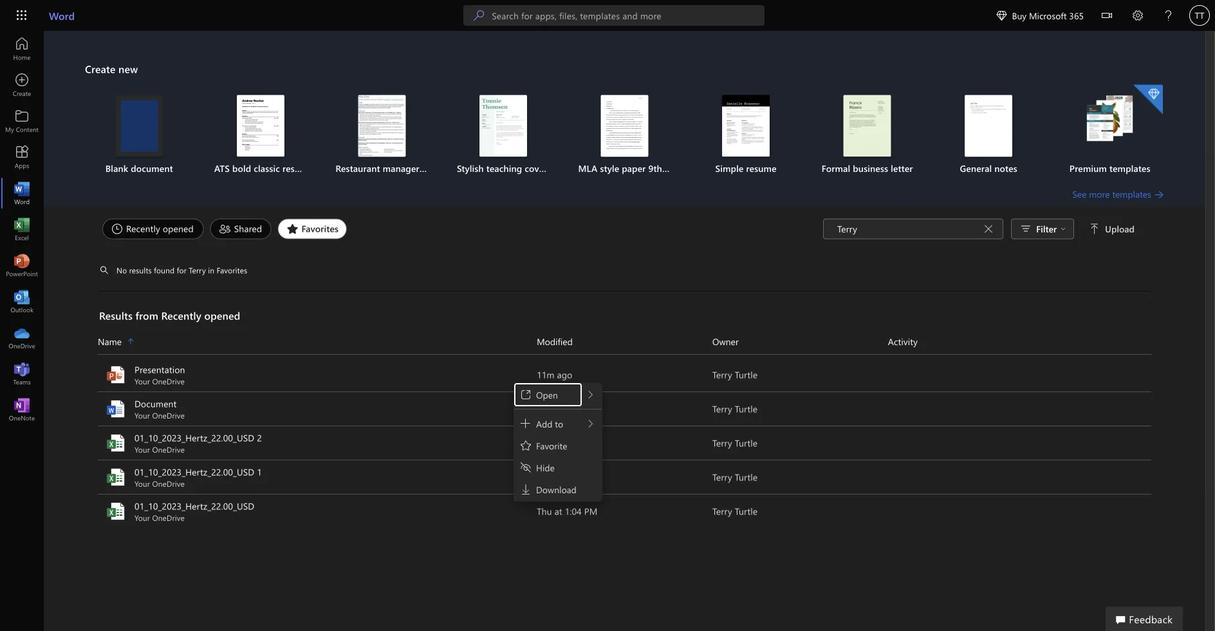 Task type: locate. For each thing, give the bounding box(es) containing it.
terry for thu at 1:04 pm
[[713, 505, 733, 517]]

1 vertical spatial favorites
[[217, 265, 247, 275]]

1 horizontal spatial excel image
[[106, 501, 126, 522]]

2 turtle from the top
[[735, 403, 758, 415]]

onedrive inside presentation your onedrive
[[152, 376, 185, 386]]

3 terry turtle from the top
[[713, 437, 758, 449]]

2 up 1 at bottom
[[257, 432, 262, 444]]

onedrive
[[152, 376, 185, 386], [152, 410, 185, 420], [152, 444, 185, 455], [152, 478, 185, 489], [152, 513, 185, 523]]

01_10_2023_hertz_22.00_usd down 01_10_2023_hertz_22.00_usd 1 your onedrive
[[135, 500, 255, 512]]

0 vertical spatial excel image
[[15, 223, 28, 236]]

notes
[[995, 162, 1018, 174]]

onedrive down document
[[152, 410, 185, 420]]

0 horizontal spatial letter
[[550, 162, 572, 174]]

0 vertical spatial favorites
[[302, 222, 339, 234]]

5 terry turtle from the top
[[713, 505, 758, 517]]

no results found for terry in favorites status
[[109, 265, 247, 278]]

1 horizontal spatial favorites
[[302, 222, 339, 234]]

my content image
[[15, 115, 28, 127]]

0 vertical spatial ago
[[557, 369, 573, 381]]

resume right simple
[[747, 162, 777, 174]]

open menu item
[[516, 384, 581, 405]]

word image
[[106, 399, 126, 419]]

your inside 01_10_2023_hertz_22.00_usd your onedrive
[[135, 513, 150, 523]]

5m
[[537, 437, 550, 449]]

2 terry turtle from the top
[[713, 403, 758, 415]]

excel image
[[106, 433, 126, 453], [106, 467, 126, 487]]

stylish teaching cover letter element
[[451, 95, 572, 175]]

opened up "for"
[[163, 222, 194, 234]]

blank
[[105, 162, 128, 174]]

download menu item
[[516, 479, 601, 500]]

hide
[[536, 461, 555, 473]]

1 letter from the left
[[550, 162, 572, 174]]

2 excel image from the top
[[106, 467, 126, 487]]

3 01_10_2023_hertz_22.00_usd from the top
[[135, 500, 255, 512]]

2 for nov 2
[[556, 403, 561, 415]]

new
[[118, 62, 138, 76]]

ats bold classic resume image
[[237, 95, 285, 157]]


[[1102, 10, 1113, 21]]

None search field
[[464, 5, 765, 26]]

4 turtle from the top
[[735, 471, 758, 483]]

powerpoint image down name
[[106, 364, 126, 385]]

terry turtle for 3m ago
[[713, 471, 758, 483]]

favorites inside tab
[[302, 222, 339, 234]]

onedrive for 01_10_2023_hertz_22.00_usd
[[152, 513, 185, 523]]

5 turtle from the top
[[735, 505, 758, 517]]

recently up results
[[126, 222, 160, 234]]

powerpoint image inside name presentation cell
[[106, 364, 126, 385]]

onedrive up 01_10_2023_hertz_22.00_usd 1 your onedrive
[[152, 444, 185, 455]]

letter
[[550, 162, 572, 174], [891, 162, 913, 174]]

main content containing create new
[[44, 31, 1206, 529]]

1 vertical spatial 01_10_2023_hertz_22.00_usd
[[135, 466, 255, 478]]

onedrive up 01_10_2023_hertz_22.00_usd your onedrive
[[152, 478, 185, 489]]

2 horizontal spatial resume
[[747, 162, 777, 174]]

onedrive inside 01_10_2023_hertz_22.00_usd 1 your onedrive
[[152, 478, 185, 489]]

1 01_10_2023_hertz_22.00_usd from the top
[[135, 432, 255, 444]]

3 onedrive from the top
[[152, 444, 185, 455]]

resume right classic
[[283, 162, 313, 174]]

1 turtle from the top
[[735, 369, 758, 381]]

0 horizontal spatial recently
[[126, 222, 160, 234]]

simple
[[716, 162, 744, 174]]

5 your from the top
[[135, 513, 150, 523]]

01_10_2023_hertz_22.00_usd
[[135, 432, 255, 444], [135, 466, 255, 478], [135, 500, 255, 512]]

main content
[[44, 31, 1206, 529]]

2 vertical spatial 01_10_2023_hertz_22.00_usd
[[135, 500, 255, 512]]

premium templates
[[1070, 162, 1151, 174]]

favorites tab
[[275, 219, 350, 239]]

turtle
[[735, 369, 758, 381], [735, 403, 758, 415], [735, 437, 758, 449], [735, 471, 758, 483], [735, 505, 758, 517]]

simple resume image
[[723, 95, 770, 157]]

pm
[[585, 505, 598, 517]]

add to
[[536, 418, 564, 429]]

premium
[[1070, 162, 1107, 174]]

onedrive inside 01_10_2023_hertz_22.00_usd 2 your onedrive
[[152, 444, 185, 455]]

terry for 5m ago
[[713, 437, 733, 449]]

name 01_10_2023_hertz_22.00_usd 2 cell
[[98, 431, 537, 455]]

ago
[[557, 369, 573, 381], [552, 437, 568, 449], [552, 471, 568, 483]]

terry turtle
[[713, 369, 758, 381], [713, 403, 758, 415], [713, 437, 758, 449], [713, 471, 758, 483], [713, 505, 758, 517]]

3 turtle from the top
[[735, 437, 758, 449]]

shared tab
[[207, 219, 275, 239]]

letter right business
[[891, 162, 913, 174]]

01_10_2023_hertz_22.00_usd up 01_10_2023_hertz_22.00_usd 1 your onedrive
[[135, 432, 255, 444]]

resume left stylish
[[422, 162, 453, 174]]

5 onedrive from the top
[[152, 513, 185, 523]]

to
[[555, 418, 564, 429]]

templates inside "button"
[[1113, 188, 1152, 200]]

4 terry turtle from the top
[[713, 471, 758, 483]]

see more templates
[[1073, 188, 1152, 200]]

terry for 11m ago
[[713, 369, 733, 381]]

blank document element
[[86, 95, 192, 175]]

results
[[99, 308, 133, 322]]

Search box. Suggestions appear as you type. search field
[[492, 5, 765, 26]]

teams image
[[15, 367, 28, 380]]

terry for 3m ago
[[713, 471, 733, 483]]

letter right cover
[[550, 162, 572, 174]]

2 inside 01_10_2023_hertz_22.00_usd 2 your onedrive
[[257, 432, 262, 444]]

0 horizontal spatial opened
[[163, 222, 194, 234]]

terry
[[189, 265, 206, 275], [713, 369, 733, 381], [713, 403, 733, 415], [713, 437, 733, 449], [713, 471, 733, 483], [713, 505, 733, 517]]

ago for 5m ago
[[552, 437, 568, 449]]

1 vertical spatial powerpoint image
[[106, 364, 126, 385]]

opened inside tab
[[163, 222, 194, 234]]

templates up see more templates "button" on the right top of the page
[[1110, 162, 1151, 174]]

restaurant manager resume image
[[358, 95, 406, 157]]

onedrive inside 01_10_2023_hertz_22.00_usd your onedrive
[[152, 513, 185, 523]]

01_10_2023_hertz_22.00_usd down 01_10_2023_hertz_22.00_usd 2 your onedrive
[[135, 466, 255, 478]]

favorites
[[302, 222, 339, 234], [217, 265, 247, 275]]

ago up download
[[552, 471, 568, 483]]

open
[[536, 389, 558, 401]]

navigation
[[0, 31, 44, 428]]

feedback button
[[1106, 607, 1184, 631]]

0 horizontal spatial favorites
[[217, 265, 247, 275]]

3 resume from the left
[[747, 162, 777, 174]]

5m ago
[[537, 437, 568, 449]]

row
[[98, 334, 1152, 355]]

onenote image
[[15, 403, 28, 416]]

home image
[[15, 42, 28, 55]]

1 vertical spatial ago
[[552, 437, 568, 449]]

restaurant manager resume
[[336, 162, 453, 174]]

 upload
[[1090, 223, 1135, 235]]

templates right more
[[1113, 188, 1152, 200]]

formal business letter element
[[815, 95, 921, 175]]

name button
[[98, 334, 537, 349]]

1 vertical spatial 2
[[257, 432, 262, 444]]

teaching
[[487, 162, 522, 174]]

templates
[[1110, 162, 1151, 174], [1113, 188, 1152, 200]]

1
[[257, 466, 262, 478]]

1 vertical spatial excel image
[[106, 501, 126, 522]]

0 vertical spatial recently
[[126, 222, 160, 234]]

excel image inside name 01_10_2023_hertz_22.00_usd 2 cell
[[106, 433, 126, 453]]

opened down in
[[204, 308, 240, 322]]

excel image
[[15, 223, 28, 236], [106, 501, 126, 522]]

document your onedrive
[[135, 398, 185, 420]]

1 horizontal spatial 2
[[556, 403, 561, 415]]

tab list
[[99, 219, 824, 239]]

01_10_2023_hertz_22.00_usd 2 your onedrive
[[135, 432, 262, 455]]

2
[[556, 403, 561, 415], [257, 432, 262, 444]]

2 for 01_10_2023_hertz_22.00_usd 2 your onedrive
[[257, 432, 262, 444]]

your
[[135, 376, 150, 386], [135, 410, 150, 420], [135, 444, 150, 455], [135, 478, 150, 489], [135, 513, 150, 523]]

your for 01_10_2023_hertz_22.00_usd
[[135, 513, 150, 523]]

2 right nov
[[556, 403, 561, 415]]

Filter by keyword text field
[[837, 222, 980, 235]]

from
[[136, 308, 158, 322]]

document
[[135, 398, 177, 410]]

turtle for 5m ago
[[735, 437, 758, 449]]

4 your from the top
[[135, 478, 150, 489]]

excel image for 01_10_2023_hertz_22.00_usd 1
[[106, 467, 126, 487]]

terry turtle for 11m ago
[[713, 369, 758, 381]]

your inside document your onedrive
[[135, 410, 150, 420]]

1 horizontal spatial powerpoint image
[[106, 364, 126, 385]]

2 vertical spatial ago
[[552, 471, 568, 483]]

onedrive down 01_10_2023_hertz_22.00_usd 1 your onedrive
[[152, 513, 185, 523]]

ago right 5m
[[552, 437, 568, 449]]

powerpoint image
[[15, 259, 28, 272], [106, 364, 126, 385]]

0 vertical spatial 2
[[556, 403, 561, 415]]

turtle for 3m ago
[[735, 471, 758, 483]]

excel image inside name 01_10_2023_hertz_22.00_usd 1 cell
[[106, 467, 126, 487]]

0 vertical spatial 01_10_2023_hertz_22.00_usd
[[135, 432, 255, 444]]

1 terry turtle from the top
[[713, 369, 758, 381]]

recently right from
[[161, 308, 202, 322]]

1 vertical spatial recently
[[161, 308, 202, 322]]

resume
[[283, 162, 313, 174], [422, 162, 453, 174], [747, 162, 777, 174]]

tab list containing recently opened
[[99, 219, 824, 239]]

1 horizontal spatial resume
[[422, 162, 453, 174]]

4 onedrive from the top
[[152, 478, 185, 489]]

2 onedrive from the top
[[152, 410, 185, 420]]

1 onedrive from the top
[[152, 376, 185, 386]]

recently
[[126, 222, 160, 234], [161, 308, 202, 322]]

recently opened element
[[102, 219, 204, 239]]

3 your from the top
[[135, 444, 150, 455]]

name document cell
[[98, 397, 537, 420]]

0 horizontal spatial resume
[[283, 162, 313, 174]]

ago for 11m ago
[[557, 369, 573, 381]]

activity, column 4 of 4 column header
[[888, 334, 1152, 349]]

0 horizontal spatial powerpoint image
[[15, 259, 28, 272]]

more options image
[[515, 370, 528, 382]]

mla
[[579, 162, 598, 174]]

01_10_2023_hertz_22.00_usd inside 01_10_2023_hertz_22.00_usd 1 your onedrive
[[135, 466, 255, 478]]

onedrive inside document your onedrive
[[152, 410, 185, 420]]

1 vertical spatial excel image
[[106, 467, 126, 487]]

apps image
[[15, 151, 28, 164]]

2 your from the top
[[135, 410, 150, 420]]

outlook image
[[15, 295, 28, 308]]

your inside presentation your onedrive
[[135, 376, 150, 386]]

terry inside status
[[189, 265, 206, 275]]

01_10_2023_hertz_22.00_usd inside 01_10_2023_hertz_22.00_usd 2 your onedrive
[[135, 432, 255, 444]]

2 01_10_2023_hertz_22.00_usd from the top
[[135, 466, 255, 478]]

premium templates image
[[1087, 95, 1134, 143]]

1 excel image from the top
[[106, 433, 126, 453]]

1 resume from the left
[[283, 162, 313, 174]]

ago right 11m
[[557, 369, 573, 381]]

row containing name
[[98, 334, 1152, 355]]

favorites element
[[278, 219, 347, 239]]

thu
[[537, 505, 552, 517]]

ats bold classic resume
[[214, 162, 313, 174]]

menu
[[516, 384, 601, 500]]

cover
[[525, 162, 548, 174]]

1 horizontal spatial letter
[[891, 162, 913, 174]]

1 horizontal spatial recently
[[161, 308, 202, 322]]

0 horizontal spatial excel image
[[15, 223, 28, 236]]

list
[[85, 83, 1165, 188]]

0 vertical spatial excel image
[[106, 433, 126, 453]]

shared
[[234, 222, 262, 234]]

onedrive down "presentation"
[[152, 376, 185, 386]]

displaying 5 out of 5 files. status
[[824, 219, 1138, 239]]

01_10_2023_hertz_22.00_usd for 2
[[135, 432, 255, 444]]

powerpoint image up outlook "image"
[[15, 259, 28, 272]]

onedrive image
[[15, 331, 28, 344]]

simple resume
[[716, 162, 777, 174]]

1 vertical spatial templates
[[1113, 188, 1152, 200]]

0 horizontal spatial 2
[[257, 432, 262, 444]]

1 horizontal spatial opened
[[204, 308, 240, 322]]

0 vertical spatial opened
[[163, 222, 194, 234]]

9th
[[649, 162, 662, 174]]

1 your from the top
[[135, 376, 150, 386]]

turtle for thu at 1:04 pm
[[735, 505, 758, 517]]

create
[[85, 62, 116, 76]]



Task type: vqa. For each thing, say whether or not it's contained in the screenshot.
Monthly personal planner
no



Task type: describe. For each thing, give the bounding box(es) containing it.
open group
[[516, 384, 601, 405]]

general notes
[[960, 162, 1018, 174]]

365
[[1070, 9, 1084, 21]]

feedback
[[1130, 612, 1173, 626]]

list containing blank document
[[85, 83, 1165, 188]]

 button
[[1092, 0, 1123, 33]]

mla style paper 9th edition element
[[572, 95, 694, 175]]

onedrive for document
[[152, 410, 185, 420]]

excel image for 01_10_2023_hertz_22.00_usd 2
[[106, 433, 126, 453]]

word
[[49, 8, 75, 22]]

hide menu item
[[516, 457, 601, 478]]

0 vertical spatial powerpoint image
[[15, 259, 28, 272]]

no
[[117, 265, 127, 275]]

1:04
[[565, 505, 582, 517]]

mla style paper 9th edition
[[579, 162, 694, 174]]

terry turtle for nov 2
[[713, 403, 758, 415]]

style
[[600, 162, 620, 174]]

create image
[[15, 79, 28, 91]]

stylish teaching cover letter image
[[480, 95, 527, 157]]

your inside 01_10_2023_hertz_22.00_usd 2 your onedrive
[[135, 444, 150, 455]]

11m
[[537, 369, 555, 381]]

thu at 1:04 pm
[[537, 505, 598, 517]]


[[1090, 224, 1101, 234]]

0 vertical spatial templates
[[1110, 162, 1151, 174]]

1 vertical spatial opened
[[204, 308, 240, 322]]

3m
[[537, 471, 550, 483]]

shared element
[[210, 219, 271, 239]]

ats
[[214, 162, 230, 174]]

see
[[1073, 188, 1087, 200]]


[[1061, 226, 1066, 231]]

results
[[129, 265, 152, 275]]

word image
[[15, 187, 28, 200]]

excel image inside name 01_10_2023_hertz_22.00_usd cell
[[106, 501, 126, 522]]

add to menu item
[[516, 413, 601, 434]]

turtle for nov 2
[[735, 403, 758, 415]]

formal business letter image
[[844, 95, 892, 157]]

document
[[131, 162, 173, 174]]

mla style paper 9th edition image
[[601, 95, 649, 157]]

bold
[[232, 162, 251, 174]]

restaurant
[[336, 162, 380, 174]]

no results found for terry in favorites
[[117, 265, 247, 275]]

01_10_2023_hertz_22.00_usd for 1
[[135, 466, 255, 478]]

name
[[98, 335, 122, 347]]


[[997, 10, 1007, 21]]

terry for nov 2
[[713, 403, 733, 415]]

modified button
[[537, 334, 713, 349]]

download
[[536, 483, 577, 495]]

2 letter from the left
[[891, 162, 913, 174]]

results from recently opened
[[99, 308, 240, 322]]

found
[[154, 265, 175, 275]]

word banner
[[0, 0, 1216, 33]]

modified
[[537, 335, 573, 347]]

your for presentation
[[135, 376, 150, 386]]

restaurant manager resume element
[[329, 95, 453, 175]]

formal business letter
[[822, 162, 913, 174]]

menu containing open
[[516, 384, 601, 500]]

presentation your onedrive
[[135, 363, 185, 386]]

nov
[[537, 403, 554, 415]]

general notes element
[[936, 95, 1042, 175]]

simple resume element
[[693, 95, 799, 175]]

premium templates diamond image
[[1134, 85, 1164, 114]]

premium templates element
[[1058, 85, 1164, 175]]

favorite
[[536, 439, 568, 451]]

favorite menu item
[[516, 435, 601, 456]]

terry turtle for 5m ago
[[713, 437, 758, 449]]

add
[[536, 418, 553, 429]]

filter 
[[1037, 223, 1066, 235]]

3m ago
[[537, 471, 568, 483]]

terry turtle for thu at 1:04 pm
[[713, 505, 758, 517]]

manager
[[383, 162, 420, 174]]

recently opened tab
[[99, 219, 207, 239]]

filter
[[1037, 223, 1057, 235]]

ago for 3m ago
[[552, 471, 568, 483]]

your for document
[[135, 410, 150, 420]]

create new
[[85, 62, 138, 76]]

01_10_2023_hertz_22.00_usd 1 your onedrive
[[135, 466, 262, 489]]

upload
[[1106, 223, 1135, 235]]

owner button
[[713, 334, 888, 349]]

stylish teaching cover letter
[[457, 162, 572, 174]]

general
[[960, 162, 992, 174]]

 buy microsoft 365
[[997, 9, 1084, 21]]

tt button
[[1185, 0, 1216, 31]]

nov 2
[[537, 403, 561, 415]]

ats bold classic resume element
[[208, 95, 314, 175]]

general notes image
[[965, 95, 1013, 157]]

recently inside tab
[[126, 222, 160, 234]]

11m ago
[[537, 369, 573, 381]]

stylish
[[457, 162, 484, 174]]

01_10_2023_hertz_22.00_usd for your
[[135, 500, 255, 512]]

name presentation cell
[[98, 363, 537, 386]]

favorites inside status
[[217, 265, 247, 275]]

more
[[1090, 188, 1110, 200]]

tt
[[1195, 10, 1205, 20]]

your inside 01_10_2023_hertz_22.00_usd 1 your onedrive
[[135, 478, 150, 489]]

blank document
[[105, 162, 173, 174]]

formal
[[822, 162, 851, 174]]

classic
[[254, 162, 280, 174]]

activity
[[888, 335, 918, 347]]

microsoft
[[1030, 9, 1067, 21]]

owner
[[713, 335, 739, 347]]

recently opened
[[126, 222, 194, 234]]

onedrive for presentation
[[152, 376, 185, 386]]

at
[[555, 505, 563, 517]]

business
[[853, 162, 889, 174]]

for
[[177, 265, 187, 275]]

turtle for 11m ago
[[735, 369, 758, 381]]

presentation
[[135, 363, 185, 375]]

see more templates button
[[1073, 188, 1165, 201]]

01_10_2023_hertz_22.00_usd your onedrive
[[135, 500, 255, 523]]

paper
[[622, 162, 646, 174]]

name 01_10_2023_hertz_22.00_usd 1 cell
[[98, 466, 537, 489]]

in
[[208, 265, 215, 275]]

edition
[[665, 162, 694, 174]]

2 resume from the left
[[422, 162, 453, 174]]

buy
[[1012, 9, 1027, 21]]

name 01_10_2023_hertz_22.00_usd cell
[[98, 500, 537, 523]]



